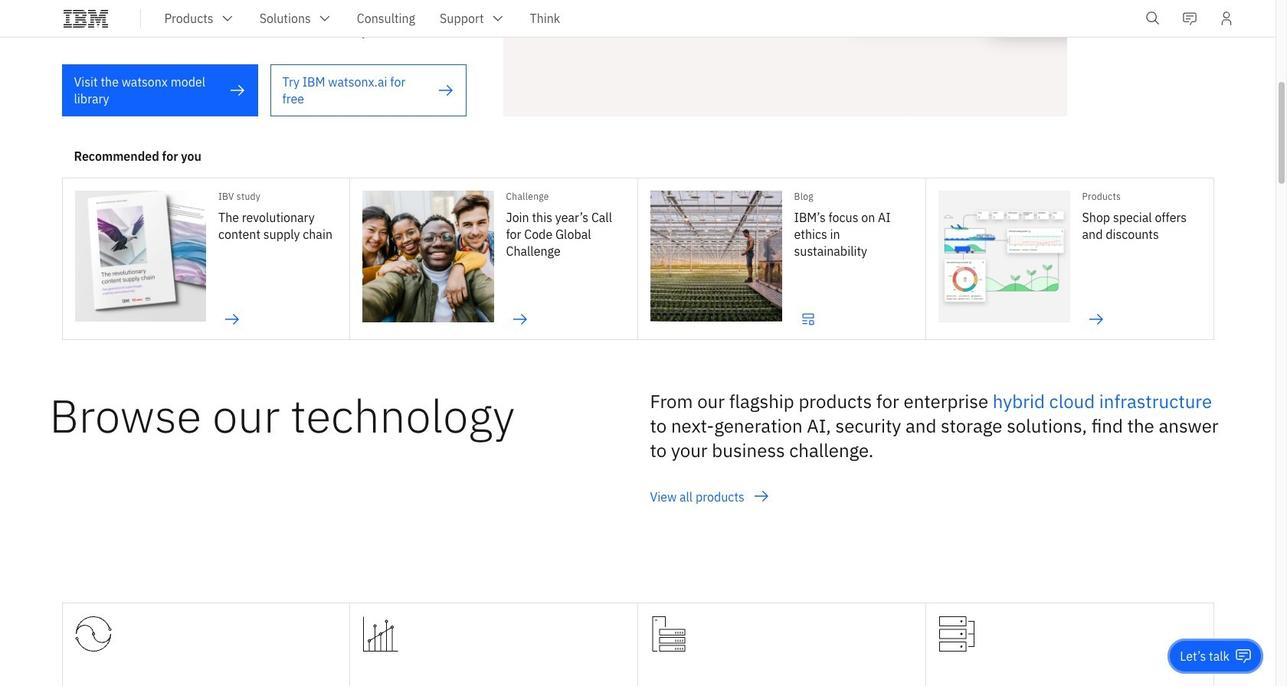 Task type: describe. For each thing, give the bounding box(es) containing it.
let's talk element
[[1180, 648, 1230, 665]]



